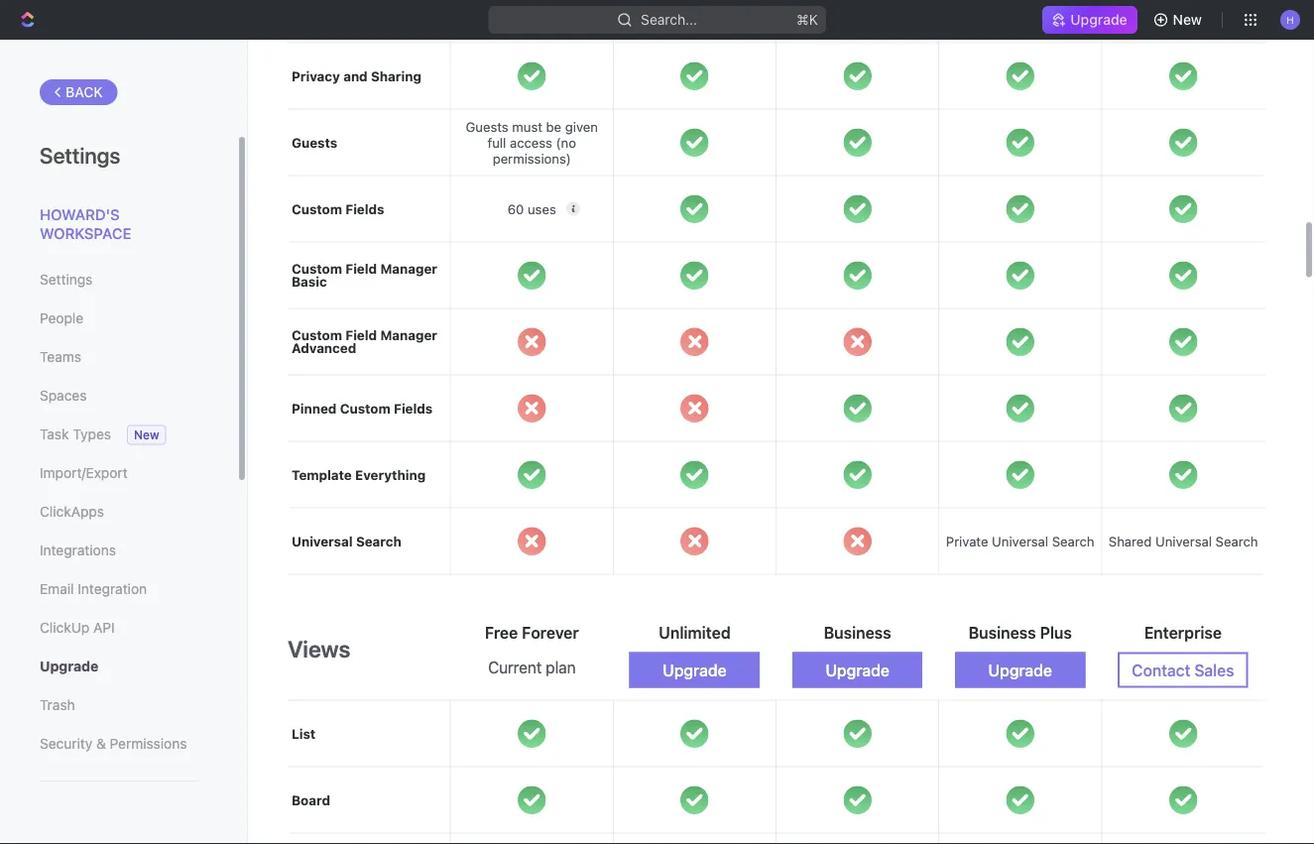 Task type: locate. For each thing, give the bounding box(es) containing it.
new inside settings element
[[134, 428, 159, 442]]

close image
[[681, 328, 709, 356], [843, 328, 872, 356], [518, 394, 546, 422], [681, 394, 709, 422]]

search for private universal search
[[1052, 533, 1095, 549]]

new button
[[1145, 4, 1214, 36]]

forever
[[522, 623, 579, 642]]

teams link
[[40, 340, 197, 374]]

custom
[[292, 201, 342, 217], [292, 261, 342, 277], [292, 327, 342, 343], [340, 400, 391, 416]]

sales
[[1195, 661, 1234, 680]]

business
[[824, 623, 891, 642], [969, 623, 1036, 642]]

settings up howard's
[[40, 142, 120, 168]]

manager inside custom field manager basic
[[380, 261, 437, 277]]

0 vertical spatial upgrade link
[[1043, 6, 1137, 34]]

unlimited
[[659, 623, 731, 642]]

0 horizontal spatial guests
[[292, 134, 337, 150]]

2 search from the left
[[1052, 533, 1095, 549]]

0 vertical spatial manager
[[380, 261, 437, 277]]

upgrade
[[1071, 11, 1127, 28], [40, 658, 99, 674], [663, 661, 727, 680], [826, 661, 890, 680], [988, 661, 1052, 680]]

0 vertical spatial field
[[346, 261, 377, 277]]

guests left must
[[466, 119, 509, 134]]

trash link
[[40, 688, 197, 722]]

field down custom field manager basic
[[346, 327, 377, 343]]

3 search from the left
[[1216, 533, 1258, 549]]

manager inside custom field manager advanced
[[380, 327, 437, 343]]

security & permissions
[[40, 735, 187, 752]]

back link
[[40, 79, 118, 105]]

universal right private
[[992, 533, 1049, 549]]

field for basic
[[346, 261, 377, 277]]

1 vertical spatial field
[[346, 327, 377, 343]]

2 upgrade button from the left
[[792, 652, 923, 688]]

1 horizontal spatial upgrade button
[[792, 652, 923, 688]]

fields
[[346, 201, 384, 217], [394, 400, 433, 416]]

2 universal from the left
[[992, 533, 1049, 549]]

1 horizontal spatial new
[[1173, 11, 1202, 28]]

universal down 'template'
[[292, 533, 353, 549]]

1 horizontal spatial universal
[[992, 533, 1049, 549]]

custom for custom fields
[[292, 201, 342, 217]]

0 horizontal spatial fields
[[346, 201, 384, 217]]

fields up 'everything'
[[394, 400, 433, 416]]

custom for custom field manager advanced
[[292, 327, 342, 343]]

board
[[292, 792, 330, 808]]

1 horizontal spatial search
[[1052, 533, 1095, 549]]

0 horizontal spatial new
[[134, 428, 159, 442]]

guests down privacy
[[292, 134, 337, 150]]

custom down custom fields
[[292, 261, 342, 277]]

custom inside custom field manager basic
[[292, 261, 342, 277]]

email integration
[[40, 581, 147, 597]]

custom down basic
[[292, 327, 342, 343]]

2 horizontal spatial upgrade button
[[955, 652, 1086, 688]]

universal
[[292, 533, 353, 549], [992, 533, 1049, 549], [1156, 533, 1212, 549]]

integrations
[[40, 542, 116, 558]]

shared
[[1109, 533, 1152, 549]]

upgrade for business plus
[[988, 661, 1052, 680]]

1 upgrade button from the left
[[630, 652, 760, 688]]

2 horizontal spatial search
[[1216, 533, 1258, 549]]

check image
[[518, 62, 546, 90], [843, 62, 872, 90], [1006, 62, 1035, 90], [1169, 62, 1198, 90], [843, 128, 872, 157], [1006, 128, 1035, 157], [1169, 128, 1198, 157], [843, 195, 872, 223], [1006, 195, 1035, 223], [1169, 195, 1198, 223], [518, 261, 546, 289], [681, 261, 709, 289], [843, 261, 872, 289], [1006, 328, 1035, 356], [518, 461, 546, 489], [843, 461, 872, 489], [1006, 461, 1035, 489], [1169, 461, 1198, 489], [681, 719, 709, 748], [681, 786, 709, 814], [843, 786, 872, 814], [1169, 786, 1198, 814]]

0 horizontal spatial universal
[[292, 533, 353, 549]]

2 business from the left
[[969, 623, 1036, 642]]

manager
[[380, 261, 437, 277], [380, 327, 437, 343]]

3 universal from the left
[[1156, 533, 1212, 549]]

1 horizontal spatial upgrade link
[[1043, 6, 1137, 34]]

privacy
[[292, 68, 340, 84]]

field inside custom field manager advanced
[[346, 327, 377, 343]]

uses
[[528, 201, 556, 217]]

1 vertical spatial new
[[134, 428, 159, 442]]

free forever
[[485, 623, 579, 642]]

60 uses
[[508, 201, 556, 217]]

shared universal search
[[1109, 533, 1258, 549]]

custom fields
[[292, 201, 384, 217]]

types
[[73, 426, 111, 442]]

sharing
[[371, 68, 422, 84]]

manager up custom field manager advanced
[[380, 261, 437, 277]]

1 vertical spatial settings
[[40, 271, 93, 288]]

search
[[356, 533, 402, 549], [1052, 533, 1095, 549], [1216, 533, 1258, 549]]

1 vertical spatial fields
[[394, 400, 433, 416]]

task
[[40, 426, 69, 442]]

upgrade button for unlimited
[[630, 652, 760, 688]]

must
[[512, 119, 543, 134]]

0 vertical spatial settings
[[40, 142, 120, 168]]

0 horizontal spatial business
[[824, 623, 891, 642]]

1 manager from the top
[[380, 261, 437, 277]]

1 field from the top
[[346, 261, 377, 277]]

manager down custom field manager basic
[[380, 327, 437, 343]]

universal for private universal search
[[992, 533, 1049, 549]]

custom inside custom field manager advanced
[[292, 327, 342, 343]]

guests
[[466, 119, 509, 134], [292, 134, 337, 150]]

field for advanced
[[346, 327, 377, 343]]

given
[[565, 119, 598, 134]]

manager for custom field manager basic
[[380, 261, 437, 277]]

2 horizontal spatial universal
[[1156, 533, 1212, 549]]

fields up custom field manager basic
[[346, 201, 384, 217]]

field right basic
[[346, 261, 377, 277]]

upgrade for unlimited
[[663, 661, 727, 680]]

teams
[[40, 349, 81, 365]]

clickup api link
[[40, 611, 197, 645]]

upgrade link left new button
[[1043, 6, 1137, 34]]

trash
[[40, 697, 75, 713]]

1 vertical spatial manager
[[380, 327, 437, 343]]

0 vertical spatial new
[[1173, 11, 1202, 28]]

close image
[[518, 328, 546, 356], [518, 527, 546, 555], [681, 527, 709, 555], [843, 527, 872, 555]]

0 horizontal spatial upgrade button
[[630, 652, 760, 688]]

upgrade link
[[1043, 6, 1137, 34], [40, 650, 197, 683]]

upgrade button
[[630, 652, 760, 688], [792, 652, 923, 688], [955, 652, 1086, 688]]

permissions
[[110, 735, 187, 752]]

upgrade link up trash link
[[40, 650, 197, 683]]

people link
[[40, 302, 197, 335]]

guests inside "guests must be given full access (no permissions)"
[[466, 119, 509, 134]]

field
[[346, 261, 377, 277], [346, 327, 377, 343]]

(no
[[556, 134, 576, 150]]

settings
[[40, 142, 120, 168], [40, 271, 93, 288]]

2 field from the top
[[346, 327, 377, 343]]

settings up people
[[40, 271, 93, 288]]

howard's
[[40, 205, 120, 223]]

back
[[65, 84, 103, 100]]

universal search
[[292, 533, 402, 549]]

1 horizontal spatial guests
[[466, 119, 509, 134]]

h
[[1287, 14, 1294, 25]]

check image
[[681, 62, 709, 90], [681, 128, 709, 157], [681, 195, 709, 223], [1006, 261, 1035, 289], [1169, 261, 1198, 289], [1169, 328, 1198, 356], [843, 394, 872, 422], [1006, 394, 1035, 422], [1169, 394, 1198, 422], [681, 461, 709, 489], [518, 719, 546, 748], [843, 719, 872, 748], [1006, 719, 1035, 748], [1169, 719, 1198, 748], [518, 786, 546, 814], [1006, 786, 1035, 814]]

free
[[485, 623, 518, 642]]

security & permissions link
[[40, 727, 197, 761]]

private universal search
[[946, 533, 1095, 549]]

1 horizontal spatial business
[[969, 623, 1036, 642]]

clickapps
[[40, 503, 104, 520]]

email
[[40, 581, 74, 597]]

0 horizontal spatial upgrade link
[[40, 650, 197, 683]]

upgrade for business
[[826, 661, 890, 680]]

0 horizontal spatial search
[[356, 533, 402, 549]]

enterprise
[[1144, 623, 1222, 642]]

2 manager from the top
[[380, 327, 437, 343]]

guests for guests
[[292, 134, 337, 150]]

field inside custom field manager basic
[[346, 261, 377, 277]]

60
[[508, 201, 524, 217]]

universal right shared
[[1156, 533, 1212, 549]]

and
[[343, 68, 368, 84]]

search for shared universal search
[[1216, 533, 1258, 549]]

custom for custom field manager basic
[[292, 261, 342, 277]]

custom up basic
[[292, 201, 342, 217]]

1 business from the left
[[824, 623, 891, 642]]

3 upgrade button from the left
[[955, 652, 1086, 688]]

integration
[[78, 581, 147, 597]]

search...
[[641, 11, 697, 28]]

contact sales
[[1132, 661, 1234, 680]]

new
[[1173, 11, 1202, 28], [134, 428, 159, 442]]



Task type: vqa. For each thing, say whether or not it's contained in the screenshot.
Add to the left
no



Task type: describe. For each thing, give the bounding box(es) containing it.
pinned custom fields
[[292, 400, 433, 416]]

spaces
[[40, 387, 87, 404]]

1 universal from the left
[[292, 533, 353, 549]]

clickup api
[[40, 619, 115, 636]]

new inside new button
[[1173, 11, 1202, 28]]

settings link
[[40, 263, 197, 297]]

private
[[946, 533, 988, 549]]

access
[[510, 134, 552, 150]]

template
[[292, 467, 352, 483]]

api
[[93, 619, 115, 636]]

integrations link
[[40, 534, 197, 567]]

h button
[[1275, 4, 1306, 36]]

upgrade button for business
[[792, 652, 923, 688]]

guests for guests must be given full access (no permissions)
[[466, 119, 509, 134]]

0 vertical spatial fields
[[346, 201, 384, 217]]

manager for custom field manager advanced
[[380, 327, 437, 343]]

business plus
[[969, 623, 1072, 642]]

privacy and sharing
[[292, 68, 422, 84]]

people
[[40, 310, 83, 326]]

universal for shared universal search
[[1156, 533, 1212, 549]]

clickapps link
[[40, 495, 197, 529]]

⌘k
[[796, 11, 818, 28]]

upgrade inside settings element
[[40, 658, 99, 674]]

1 vertical spatial upgrade link
[[40, 650, 197, 683]]

upgrade button for business plus
[[955, 652, 1086, 688]]

custom field manager advanced
[[292, 327, 437, 356]]

business for business plus
[[969, 623, 1036, 642]]

list
[[292, 726, 316, 741]]

views
[[288, 635, 350, 663]]

custom right pinned at the top left of page
[[340, 400, 391, 416]]

1 settings from the top
[[40, 142, 120, 168]]

settings element
[[0, 40, 248, 844]]

current plan
[[488, 658, 576, 677]]

email integration link
[[40, 572, 197, 606]]

import/export
[[40, 465, 128, 481]]

be
[[546, 119, 562, 134]]

2 settings from the top
[[40, 271, 93, 288]]

permissions)
[[493, 150, 571, 166]]

business for business
[[824, 623, 891, 642]]

template everything
[[292, 467, 426, 483]]

contact sales button
[[1118, 652, 1248, 688]]

howard's workspace
[[40, 205, 131, 242]]

clickup
[[40, 619, 90, 636]]

basic
[[292, 274, 327, 290]]

plan
[[546, 658, 576, 677]]

&
[[96, 735, 106, 752]]

workspace
[[40, 225, 131, 242]]

everything
[[355, 467, 426, 483]]

import/export link
[[40, 456, 197, 490]]

full
[[488, 134, 506, 150]]

security
[[40, 735, 92, 752]]

spaces link
[[40, 379, 197, 413]]

plus
[[1040, 623, 1072, 642]]

contact
[[1132, 661, 1191, 680]]

1 horizontal spatial fields
[[394, 400, 433, 416]]

current
[[488, 658, 542, 677]]

advanced
[[292, 340, 356, 356]]

custom field manager basic
[[292, 261, 437, 290]]

task types
[[40, 426, 111, 442]]

pinned
[[292, 400, 337, 416]]

guests must be given full access (no permissions)
[[466, 119, 598, 166]]

1 search from the left
[[356, 533, 402, 549]]



